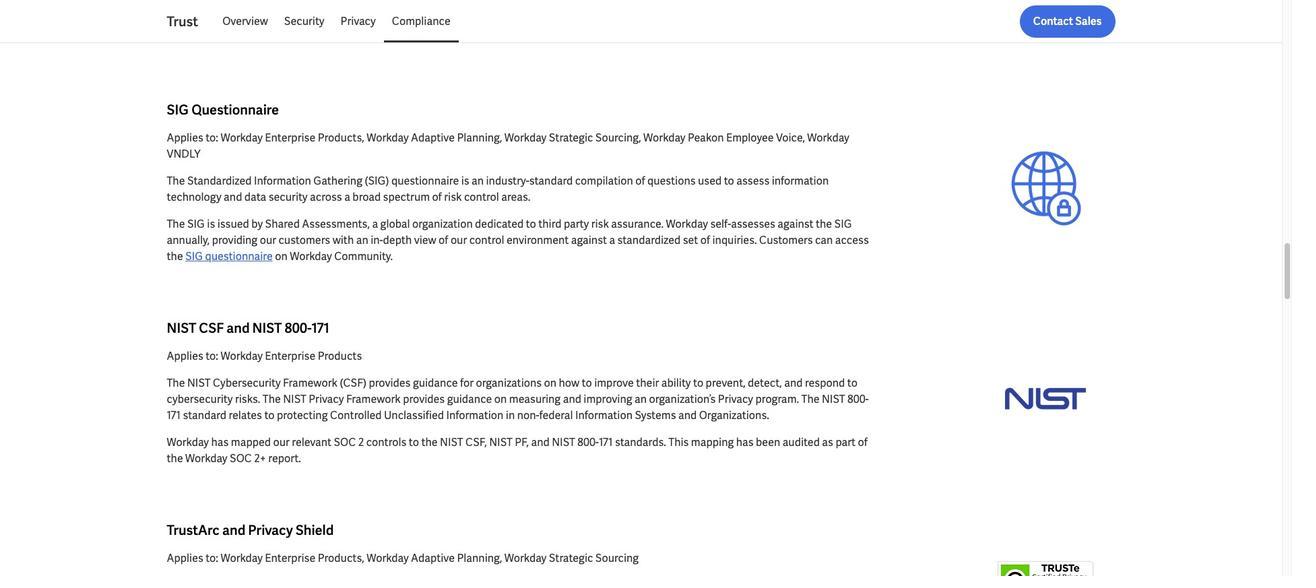 Task type: locate. For each thing, give the bounding box(es) containing it.
trust link
[[167, 12, 214, 31]]

shield
[[296, 522, 334, 539]]

questionnaire inside the standardized information gathering (sig) questionnaire is an industry-standard compilation of questions used to assess information technology and data security across a broad spectrum of risk control areas.
[[392, 174, 459, 188]]

to right ability
[[693, 376, 704, 390]]

0 vertical spatial questionnaire
[[392, 174, 459, 188]]

planning, inside applies to: workday enterprise products, workday adaptive planning, workday strategic sourcing, workday peakon employee voice, workday vndly
[[457, 131, 502, 145]]

an
[[472, 174, 484, 188], [356, 233, 368, 247], [635, 392, 647, 406]]

2 horizontal spatial 171
[[599, 435, 613, 450]]

applies down trustarc
[[167, 551, 203, 565]]

0 vertical spatial enterprise
[[265, 131, 316, 145]]

workday
[[221, 131, 263, 145], [367, 131, 409, 145], [505, 131, 547, 145], [644, 131, 686, 145], [808, 131, 850, 145], [666, 217, 708, 231], [290, 249, 332, 264], [221, 349, 263, 363], [167, 435, 209, 450], [185, 452, 228, 466], [221, 551, 263, 565], [367, 551, 409, 565], [505, 551, 547, 565]]

contact sales
[[1034, 14, 1102, 28]]

the
[[167, 174, 185, 188], [167, 217, 185, 231], [167, 376, 185, 390], [263, 392, 281, 406], [802, 392, 820, 406]]

non-
[[517, 408, 540, 423]]

0 vertical spatial framework
[[283, 376, 338, 390]]

2 enterprise from the top
[[265, 349, 316, 363]]

the inside the sig is issued by shared assessments, a global organization dedicated to third party risk assurance. workday self-assesses against the sig annually, providing our customers with an in-depth view of our control environment against a standardized set of inquiries. customers can access the
[[167, 217, 185, 231]]

standard up areas.
[[530, 174, 573, 188]]

1 horizontal spatial standard
[[530, 174, 573, 188]]

1 horizontal spatial questionnaire
[[392, 174, 459, 188]]

3 applies from the top
[[167, 551, 203, 565]]

1 planning, from the top
[[457, 131, 502, 145]]

in-
[[371, 233, 383, 247]]

adaptive
[[411, 131, 455, 145], [411, 551, 455, 565]]

2 strategic from the top
[[549, 551, 593, 565]]

enterprise for nist csf and nist 800-171
[[265, 349, 316, 363]]

(sig)
[[365, 174, 389, 188]]

an down their at the bottom of the page
[[635, 392, 647, 406]]

2 vertical spatial on
[[495, 392, 507, 406]]

the up technology
[[167, 174, 185, 188]]

0 vertical spatial a
[[344, 190, 350, 204]]

to right how
[[582, 376, 592, 390]]

1 to: from the top
[[206, 131, 218, 145]]

1 vertical spatial planning,
[[457, 551, 502, 565]]

the up annually,
[[167, 217, 185, 231]]

has
[[211, 435, 229, 450], [736, 435, 754, 450]]

to: down csf
[[206, 349, 218, 363]]

0 horizontal spatial questionnaire
[[205, 249, 273, 264]]

0 horizontal spatial soc
[[230, 452, 252, 466]]

to: down "sig questionnaire"
[[206, 131, 218, 145]]

is
[[461, 174, 469, 188], [207, 217, 215, 231]]

nist left csf
[[167, 319, 196, 337]]

truste certified privacy image
[[975, 0, 1116, 15], [975, 525, 1116, 576]]

0 vertical spatial control
[[464, 190, 499, 204]]

control inside the standardized information gathering (sig) questionnaire is an industry-standard compilation of questions used to assess information technology and data security across a broad spectrum of risk control areas.
[[464, 190, 499, 204]]

1 horizontal spatial is
[[461, 174, 469, 188]]

1 truste certified privacy image from the top
[[975, 0, 1116, 15]]

171
[[312, 319, 330, 337], [167, 408, 181, 423], [599, 435, 613, 450]]

framework up protecting
[[283, 376, 338, 390]]

sig questionnaire link
[[185, 249, 273, 264]]

list containing overview
[[214, 5, 1116, 38]]

shared
[[265, 217, 300, 231]]

depth
[[383, 233, 412, 247]]

1 enterprise from the top
[[265, 131, 316, 145]]

products
[[318, 349, 362, 363]]

171 left the standards. on the bottom of the page
[[599, 435, 613, 450]]

0 vertical spatial against
[[778, 217, 814, 231]]

171 down cybersecurity
[[167, 408, 181, 423]]

0 horizontal spatial has
[[211, 435, 229, 450]]

and down how
[[563, 392, 582, 406]]

products, down 'shield'
[[318, 551, 364, 565]]

0 vertical spatial truste certified privacy image
[[975, 0, 1116, 15]]

csf
[[199, 319, 224, 337]]

is left issued
[[207, 217, 215, 231]]

guidance left for
[[413, 376, 458, 390]]

security
[[269, 190, 308, 204]]

a up in-
[[372, 217, 378, 231]]

nist
[[167, 319, 196, 337], [252, 319, 282, 337], [187, 376, 211, 390], [283, 392, 307, 406], [822, 392, 845, 406], [440, 435, 463, 450], [489, 435, 513, 450], [552, 435, 575, 450]]

applies down csf
[[167, 349, 203, 363]]

pf,
[[515, 435, 529, 450]]

enterprise up the security
[[265, 131, 316, 145]]

truste certified privacy image for see our truste
[[975, 0, 1116, 15]]

the
[[816, 217, 832, 231], [167, 249, 183, 264], [421, 435, 438, 450], [167, 452, 183, 466]]

1 horizontal spatial 800-
[[578, 435, 599, 450]]

a inside the standardized information gathering (sig) questionnaire is an industry-standard compilation of questions used to assess information technology and data security across a broad spectrum of risk control areas.
[[344, 190, 350, 204]]

products, for trustarc and privacy shield
[[318, 551, 364, 565]]

1 vertical spatial risk
[[591, 217, 609, 231]]

0 vertical spatial 800-
[[285, 319, 312, 337]]

applies for nist
[[167, 349, 203, 363]]

a down assurance.
[[609, 233, 615, 247]]

0 vertical spatial adaptive
[[411, 131, 455, 145]]

on down organizations
[[495, 392, 507, 406]]

1 horizontal spatial on
[[495, 392, 507, 406]]

1 vertical spatial products,
[[318, 551, 364, 565]]

and inside the standardized information gathering (sig) questionnaire is an industry-standard compilation of questions used to assess information technology and data security across a broad spectrum of risk control areas.
[[224, 190, 242, 204]]

1 vertical spatial soc
[[230, 452, 252, 466]]

to down unclassified
[[409, 435, 419, 450]]

and down standardized
[[224, 190, 242, 204]]

0 vertical spatial planning,
[[457, 131, 502, 145]]

2 horizontal spatial 800-
[[848, 392, 869, 406]]

to inside the workday has mapped our relevant soc 2 controls to the nist csf, nist pf, and nist 800-171 standards. this mapping has been audited as part of the workday soc 2+ report.
[[409, 435, 419, 450]]

information up 'csf,'
[[446, 408, 504, 423]]

800- up part at the right of the page
[[848, 392, 869, 406]]

1 vertical spatial guidance
[[447, 392, 492, 406]]

0 horizontal spatial against
[[571, 233, 607, 247]]

1 vertical spatial standard
[[183, 408, 226, 423]]

the inside the standardized information gathering (sig) questionnaire is an industry-standard compilation of questions used to assess information technology and data security across a broad spectrum of risk control areas.
[[167, 174, 185, 188]]

provides up unclassified
[[403, 392, 445, 406]]

0 horizontal spatial standard
[[183, 408, 226, 423]]

applies
[[167, 131, 203, 145], [167, 349, 203, 363], [167, 551, 203, 565]]

data
[[244, 190, 266, 204]]

nist up applies to: workday enterprise products
[[252, 319, 282, 337]]

certification status link
[[246, 31, 338, 45]]

questionnaire up spectrum
[[392, 174, 459, 188]]

1 horizontal spatial risk
[[591, 217, 609, 231]]

.
[[338, 31, 341, 45]]

nist up protecting
[[283, 392, 307, 406]]

a
[[344, 190, 350, 204], [372, 217, 378, 231], [609, 233, 615, 247]]

menu containing overview
[[214, 5, 459, 38]]

assurance.
[[611, 217, 664, 231]]

control down dedicated at the left top of page
[[469, 233, 504, 247]]

our inside the workday has mapped our relevant soc 2 controls to the nist csf, nist pf, and nist 800-171 standards. this mapping has been audited as part of the workday soc 2+ report.
[[273, 435, 290, 450]]

control down industry-
[[464, 190, 499, 204]]

sig
[[167, 101, 189, 119], [187, 217, 205, 231], [835, 217, 852, 231], [185, 249, 203, 264]]

2 vertical spatial a
[[609, 233, 615, 247]]

standard down cybersecurity
[[183, 408, 226, 423]]

strategic left sourcing,
[[549, 131, 593, 145]]

adaptive for trustarc and privacy shield
[[411, 551, 455, 565]]

2 vertical spatial 800-
[[578, 435, 599, 450]]

mapping
[[691, 435, 734, 450]]

has left mapped
[[211, 435, 229, 450]]

our up report.
[[273, 435, 290, 450]]

applies inside applies to: workday enterprise products, workday adaptive planning, workday strategic sourcing, workday peakon employee voice, workday vndly
[[167, 131, 203, 145]]

issued
[[217, 217, 249, 231]]

soc down mapped
[[230, 452, 252, 466]]

0 horizontal spatial is
[[207, 217, 215, 231]]

2 applies from the top
[[167, 349, 203, 363]]

2 horizontal spatial an
[[635, 392, 647, 406]]

enterprise for sig questionnaire
[[265, 131, 316, 145]]

2 products, from the top
[[318, 551, 364, 565]]

of left questions
[[636, 174, 645, 188]]

1 vertical spatial is
[[207, 217, 215, 231]]

risk right party
[[591, 217, 609, 231]]

0 vertical spatial standard
[[530, 174, 573, 188]]

strategic inside applies to: workday enterprise products, workday adaptive planning, workday strategic sourcing, workday peakon employee voice, workday vndly
[[549, 131, 593, 145]]

1 vertical spatial applies
[[167, 349, 203, 363]]

1 vertical spatial against
[[571, 233, 607, 247]]

0 vertical spatial to:
[[206, 131, 218, 145]]

1 vertical spatial control
[[469, 233, 504, 247]]

assessments,
[[302, 217, 370, 231]]

technology
[[167, 190, 221, 204]]

0 vertical spatial guidance
[[413, 376, 458, 390]]

customers
[[760, 233, 813, 247]]

1 products, from the top
[[318, 131, 364, 145]]

list
[[214, 5, 1116, 38]]

1 horizontal spatial against
[[778, 217, 814, 231]]

adaptive inside applies to: workday enterprise products, workday adaptive planning, workday strategic sourcing, workday peakon employee voice, workday vndly
[[411, 131, 455, 145]]

peakon
[[688, 131, 724, 145]]

nist left 'csf,'
[[440, 435, 463, 450]]

2 vertical spatial applies
[[167, 551, 203, 565]]

to
[[724, 174, 734, 188], [526, 217, 536, 231], [582, 376, 592, 390], [693, 376, 704, 390], [848, 376, 858, 390], [264, 408, 275, 423], [409, 435, 419, 450]]

used
[[698, 174, 722, 188]]

1 vertical spatial an
[[356, 233, 368, 247]]

questionnaire down "providing"
[[205, 249, 273, 264]]

a down gathering
[[344, 190, 350, 204]]

800- up applies to: workday enterprise products
[[285, 319, 312, 337]]

spectrum
[[383, 190, 430, 204]]

1 applies from the top
[[167, 131, 203, 145]]

gathering
[[314, 174, 363, 188]]

community.
[[334, 249, 393, 264]]

1 vertical spatial to:
[[206, 349, 218, 363]]

provides right (csf)
[[369, 376, 411, 390]]

0 horizontal spatial risk
[[444, 190, 462, 204]]

to: down trustarc
[[206, 551, 218, 565]]

products,
[[318, 131, 364, 145], [318, 551, 364, 565]]

strategic left 'sourcing'
[[549, 551, 593, 565]]

0 vertical spatial strategic
[[549, 131, 593, 145]]

and right csf
[[227, 319, 250, 337]]

standard
[[530, 174, 573, 188], [183, 408, 226, 423]]

0 vertical spatial 171
[[312, 319, 330, 337]]

0 horizontal spatial framework
[[283, 376, 338, 390]]

sig down annually,
[[185, 249, 203, 264]]

applies up vndly
[[167, 131, 203, 145]]

1 vertical spatial truste certified privacy image
[[975, 525, 1116, 576]]

guidance down for
[[447, 392, 492, 406]]

against
[[778, 217, 814, 231], [571, 233, 607, 247]]

workday inside the sig is issued by shared assessments, a global organization dedicated to third party risk assurance. workday self-assesses against the sig annually, providing our customers with an in-depth view of our control environment against a standardized set of inquiries. customers can access the
[[666, 217, 708, 231]]

1 vertical spatial adaptive
[[411, 551, 455, 565]]

privacy up the "organizations."
[[718, 392, 754, 406]]

0 vertical spatial applies
[[167, 131, 203, 145]]

against down party
[[571, 233, 607, 247]]

1 vertical spatial framework
[[346, 392, 401, 406]]

applies to: workday enterprise products, workday adaptive planning, workday strategic sourcing
[[167, 551, 639, 565]]

1 vertical spatial enterprise
[[265, 349, 316, 363]]

on left how
[[544, 376, 557, 390]]

the down annually,
[[167, 249, 183, 264]]

0 horizontal spatial 171
[[167, 408, 181, 423]]

0 vertical spatial an
[[472, 174, 484, 188]]

1 horizontal spatial framework
[[346, 392, 401, 406]]

with
[[333, 233, 354, 247]]

1 vertical spatial strategic
[[549, 551, 593, 565]]

control
[[464, 190, 499, 204], [469, 233, 504, 247]]

products, for sig questionnaire
[[318, 131, 364, 145]]

their
[[636, 376, 659, 390]]

to:
[[206, 131, 218, 145], [206, 349, 218, 363], [206, 551, 218, 565]]

1 strategic from the top
[[549, 131, 593, 145]]

2 horizontal spatial on
[[544, 376, 557, 390]]

on
[[275, 249, 288, 264], [544, 376, 557, 390], [495, 392, 507, 406]]

menu
[[214, 5, 459, 38]]

0 vertical spatial products,
[[318, 131, 364, 145]]

standards.
[[615, 435, 666, 450]]

to inside the standardized information gathering (sig) questionnaire is an industry-standard compilation of questions used to assess information technology and data security across a broad spectrum of risk control areas.
[[724, 174, 734, 188]]

is inside the sig is issued by shared assessments, a global organization dedicated to third party risk assurance. workday self-assesses against the sig annually, providing our customers with an in-depth view of our control environment against a standardized set of inquiries. customers can access the
[[207, 217, 215, 231]]

800- down improving
[[578, 435, 599, 450]]

products, inside applies to: workday enterprise products, workday adaptive planning, workday strategic sourcing, workday peakon employee voice, workday vndly
[[318, 131, 364, 145]]

1 horizontal spatial a
[[372, 217, 378, 231]]

2 vertical spatial 171
[[599, 435, 613, 450]]

to inside the sig is issued by shared assessments, a global organization dedicated to third party risk assurance. workday self-assesses against the sig annually, providing our customers with an in-depth view of our control environment against a standardized set of inquiries. customers can access the
[[526, 217, 536, 231]]

0 vertical spatial soc
[[334, 435, 356, 450]]

information down improving
[[576, 408, 633, 423]]

controls
[[366, 435, 407, 450]]

to up environment
[[526, 217, 536, 231]]

enterprise for trustarc and privacy shield
[[265, 551, 316, 565]]

framework up controlled
[[346, 392, 401, 406]]

1 horizontal spatial has
[[736, 435, 754, 450]]

2 planning, from the top
[[457, 551, 502, 565]]

contact
[[1034, 14, 1074, 28]]

on down "customers"
[[275, 249, 288, 264]]

products, up gathering
[[318, 131, 364, 145]]

provides
[[369, 376, 411, 390], [403, 392, 445, 406]]

our right see at the top left of the page
[[187, 31, 204, 45]]

1 vertical spatial 800-
[[848, 392, 869, 406]]

risk up organization at the left top of the page
[[444, 190, 462, 204]]

1 horizontal spatial an
[[472, 174, 484, 188]]

standardized
[[187, 174, 252, 188]]

framework
[[283, 376, 338, 390], [346, 392, 401, 406]]

enterprise left products
[[265, 349, 316, 363]]

0 vertical spatial on
[[275, 249, 288, 264]]

1 adaptive from the top
[[411, 131, 455, 145]]

and right pf,
[[531, 435, 550, 450]]

enterprise inside applies to: workday enterprise products, workday adaptive planning, workday strategic sourcing, workday peakon employee voice, workday vndly
[[265, 131, 316, 145]]

0 vertical spatial is
[[461, 174, 469, 188]]

information inside the standardized information gathering (sig) questionnaire is an industry-standard compilation of questions used to assess information technology and data security across a broad spectrum of risk control areas.
[[254, 174, 311, 188]]

to right respond
[[848, 376, 858, 390]]

information
[[254, 174, 311, 188], [446, 408, 504, 423], [576, 408, 633, 423]]

globe lock icon image
[[975, 137, 1116, 239]]

171 up products
[[312, 319, 330, 337]]

strategic
[[549, 131, 593, 145], [549, 551, 593, 565]]

1 vertical spatial provides
[[403, 392, 445, 406]]

vndly
[[167, 147, 201, 161]]

employee
[[726, 131, 774, 145]]

our down organization at the left top of the page
[[451, 233, 467, 247]]

contact sales link
[[1020, 5, 1116, 38]]

the down respond
[[802, 392, 820, 406]]

soc left 2
[[334, 435, 356, 450]]

2 to: from the top
[[206, 349, 218, 363]]

2 truste certified privacy image from the top
[[975, 525, 1116, 576]]

to: for csf
[[206, 349, 218, 363]]

and
[[224, 190, 242, 204], [227, 319, 250, 337], [785, 376, 803, 390], [563, 392, 582, 406], [679, 408, 697, 423], [531, 435, 550, 450], [222, 522, 246, 539]]

3 enterprise from the top
[[265, 551, 316, 565]]

privacy right the security
[[341, 14, 376, 28]]

the up cybersecurity
[[167, 376, 185, 390]]

ability
[[662, 376, 691, 390]]

the for the sig is issued by shared assessments, a global organization dedicated to third party risk assurance. workday self-assesses against the sig annually, providing our customers with an in-depth view of our control environment against a standardized set of inquiries. customers can access the
[[167, 217, 185, 231]]

risk inside the sig is issued by shared assessments, a global organization dedicated to third party risk assurance. workday self-assesses against the sig annually, providing our customers with an in-depth view of our control environment against a standardized set of inquiries. customers can access the
[[591, 217, 609, 231]]

information up the security
[[254, 174, 311, 188]]

171 inside the workday has mapped our relevant soc 2 controls to the nist csf, nist pf, and nist 800-171 standards. this mapping has been audited as part of the workday soc 2+ report.
[[599, 435, 613, 450]]

enterprise
[[265, 131, 316, 145], [265, 349, 316, 363], [265, 551, 316, 565]]

has left the been
[[736, 435, 754, 450]]

voice,
[[776, 131, 805, 145]]

2 vertical spatial enterprise
[[265, 551, 316, 565]]

0 vertical spatial risk
[[444, 190, 462, 204]]

is inside the standardized information gathering (sig) questionnaire is an industry-standard compilation of questions used to assess information technology and data security across a broad spectrum of risk control areas.
[[461, 174, 469, 188]]

privacy inside menu
[[341, 14, 376, 28]]

security link
[[276, 5, 333, 38]]

to right used
[[724, 174, 734, 188]]

2
[[358, 435, 364, 450]]

0 horizontal spatial on
[[275, 249, 288, 264]]

0 horizontal spatial a
[[344, 190, 350, 204]]

3 to: from the top
[[206, 551, 218, 565]]

0 horizontal spatial an
[[356, 233, 368, 247]]

2 vertical spatial to:
[[206, 551, 218, 565]]

of
[[636, 174, 645, 188], [432, 190, 442, 204], [439, 233, 448, 247], [701, 233, 710, 247], [858, 435, 868, 450]]

2 adaptive from the top
[[411, 551, 455, 565]]

enterprise down 'shield'
[[265, 551, 316, 565]]

0 horizontal spatial 800-
[[285, 319, 312, 337]]

to: inside applies to: workday enterprise products, workday adaptive planning, workday strategic sourcing, workday peakon employee voice, workday vndly
[[206, 131, 218, 145]]

800- inside the nist cybersecurity framework (csf) provides guidance for organizations on how to improve their ability to prevent, detect, and respond to cybersecurity risks. the nist privacy framework provides guidance on measuring and improving an organization's privacy program. the nist 800- 171 standard relates to protecting controlled unclassified information in non-federal information systems and organizations.
[[848, 392, 869, 406]]

0 horizontal spatial information
[[254, 174, 311, 188]]

sig up annually,
[[187, 217, 205, 231]]

for
[[460, 376, 474, 390]]

an left industry-
[[472, 174, 484, 188]]

2 vertical spatial an
[[635, 392, 647, 406]]

1 vertical spatial 171
[[167, 408, 181, 423]]

organizations
[[476, 376, 542, 390]]

applies to: workday enterprise products
[[167, 349, 362, 363]]

of right part at the right of the page
[[858, 435, 868, 450]]

is left industry-
[[461, 174, 469, 188]]

overview link
[[214, 5, 276, 38]]

against up 'customers'
[[778, 217, 814, 231]]

an left in-
[[356, 233, 368, 247]]



Task type: vqa. For each thing, say whether or not it's contained in the screenshot.
the nist cybersecurity framework (csf) provides guidance for organizations on how to improve their ability to prevent, detect, and respond to cybersecurity risks. the nist privacy framework provides guidance on measuring and improving an organization's privacy program. the nist 800- 171 standard relates to protecting controlled unclassified information in non-federal information systems and organizations.
yes



Task type: describe. For each thing, give the bounding box(es) containing it.
questions
[[648, 174, 696, 188]]

2 has from the left
[[736, 435, 754, 450]]

sig questionnaire on workday community.
[[185, 249, 393, 264]]

nist up cybersecurity
[[187, 376, 211, 390]]

1 vertical spatial on
[[544, 376, 557, 390]]

detect,
[[748, 376, 782, 390]]

and down organization's on the right of page
[[679, 408, 697, 423]]

(csf)
[[340, 376, 367, 390]]

view
[[414, 233, 436, 247]]

applies to: workday enterprise products, workday adaptive planning, workday strategic sourcing, workday peakon employee voice, workday vndly
[[167, 131, 850, 161]]

nist down respond
[[822, 392, 845, 406]]

to: for questionnaire
[[206, 131, 218, 145]]

broad
[[353, 190, 381, 204]]

and up program.
[[785, 376, 803, 390]]

strategic for sig questionnaire
[[549, 131, 593, 145]]

prevent,
[[706, 376, 746, 390]]

organization
[[412, 217, 473, 231]]

cybersecurity
[[167, 392, 233, 406]]

an inside the sig is issued by shared assessments, a global organization dedicated to third party risk assurance. workday self-assesses against the sig annually, providing our customers with an in-depth view of our control environment against a standardized set of inquiries. customers can access the
[[356, 233, 368, 247]]

inquiries.
[[713, 233, 757, 247]]

nist image
[[975, 347, 1116, 449]]

certification
[[246, 31, 305, 45]]

sig questionnaire
[[167, 101, 279, 119]]

areas.
[[502, 190, 531, 204]]

and right trustarc
[[222, 522, 246, 539]]

industry-
[[486, 174, 530, 188]]

to: for and
[[206, 551, 218, 565]]

systems
[[635, 408, 676, 423]]

of up organization at the left top of the page
[[432, 190, 442, 204]]

how
[[559, 376, 580, 390]]

the up can
[[816, 217, 832, 231]]

program.
[[756, 392, 799, 406]]

trust
[[167, 13, 198, 30]]

applies for sig
[[167, 131, 203, 145]]

measuring
[[509, 392, 561, 406]]

customers
[[279, 233, 330, 247]]

our down by
[[260, 233, 276, 247]]

1 horizontal spatial 171
[[312, 319, 330, 337]]

questionnaire
[[191, 101, 279, 119]]

truste
[[206, 31, 244, 45]]

federal
[[540, 408, 573, 423]]

information
[[772, 174, 829, 188]]

privacy up protecting
[[309, 392, 344, 406]]

risk inside the standardized information gathering (sig) questionnaire is an industry-standard compilation of questions used to assess information technology and data security across a broad spectrum of risk control areas.
[[444, 190, 462, 204]]

nist down federal
[[552, 435, 575, 450]]

sourcing
[[596, 551, 639, 565]]

standard inside the standardized information gathering (sig) questionnaire is an industry-standard compilation of questions used to assess information technology and data security across a broad spectrum of risk control areas.
[[530, 174, 573, 188]]

the down unclassified
[[421, 435, 438, 450]]

1 vertical spatial a
[[372, 217, 378, 231]]

of down organization at the left top of the page
[[439, 233, 448, 247]]

across
[[310, 190, 342, 204]]

status
[[308, 31, 338, 45]]

annually,
[[167, 233, 210, 247]]

control inside the sig is issued by shared assessments, a global organization dedicated to third party risk assurance. workday self-assesses against the sig annually, providing our customers with an in-depth view of our control environment against a standardized set of inquiries. customers can access the
[[469, 233, 504, 247]]

relates
[[229, 408, 262, 423]]

set
[[683, 233, 698, 247]]

1 horizontal spatial information
[[446, 408, 504, 423]]

2+
[[254, 452, 266, 466]]

unclassified
[[384, 408, 444, 423]]

the for the nist cybersecurity framework (csf) provides guidance for organizations on how to improve their ability to prevent, detect, and respond to cybersecurity risks. the nist privacy framework provides guidance on measuring and improving an organization's privacy program. the nist 800- 171 standard relates to protecting controlled unclassified information in non-federal information systems and organizations.
[[167, 376, 185, 390]]

see our truste certification status .
[[167, 31, 341, 45]]

planning, for trustarc and privacy shield
[[457, 551, 502, 565]]

workday has mapped our relevant soc 2 controls to the nist csf, nist pf, and nist 800-171 standards. this mapping has been audited as part of the workday soc 2+ report.
[[167, 435, 868, 466]]

mapped
[[231, 435, 271, 450]]

1 has from the left
[[211, 435, 229, 450]]

can
[[815, 233, 833, 247]]

0 vertical spatial provides
[[369, 376, 411, 390]]

assesses
[[731, 217, 776, 231]]

third
[[539, 217, 562, 231]]

compliance
[[392, 14, 451, 28]]

2 horizontal spatial information
[[576, 408, 633, 423]]

800- inside the workday has mapped our relevant soc 2 controls to the nist csf, nist pf, and nist 800-171 standards. this mapping has been audited as part of the workday soc 2+ report.
[[578, 435, 599, 450]]

1 vertical spatial questionnaire
[[205, 249, 273, 264]]

nist csf and nist 800-171
[[167, 319, 330, 337]]

1 horizontal spatial soc
[[334, 435, 356, 450]]

an inside the nist cybersecurity framework (csf) provides guidance for organizations on how to improve their ability to prevent, detect, and respond to cybersecurity risks. the nist privacy framework provides guidance on measuring and improving an organization's privacy program. the nist 800- 171 standard relates to protecting controlled unclassified information in non-federal information systems and organizations.
[[635, 392, 647, 406]]

audited
[[783, 435, 820, 450]]

sales
[[1076, 14, 1102, 28]]

and inside the workday has mapped our relevant soc 2 controls to the nist csf, nist pf, and nist 800-171 standards. this mapping has been audited as part of the workday soc 2+ report.
[[531, 435, 550, 450]]

in
[[506, 408, 515, 423]]

the for the standardized information gathering (sig) questionnaire is an industry-standard compilation of questions used to assess information technology and data security across a broad spectrum of risk control areas.
[[167, 174, 185, 188]]

improving
[[584, 392, 633, 406]]

privacy link
[[333, 5, 384, 38]]

the right risks.
[[263, 392, 281, 406]]

of inside the workday has mapped our relevant soc 2 controls to the nist csf, nist pf, and nist 800-171 standards. this mapping has been audited as part of the workday soc 2+ report.
[[858, 435, 868, 450]]

part
[[836, 435, 856, 450]]

applies for trustarc
[[167, 551, 203, 565]]

been
[[756, 435, 781, 450]]

to right relates
[[264, 408, 275, 423]]

csf,
[[466, 435, 487, 450]]

relevant
[[292, 435, 332, 450]]

organization's
[[649, 392, 716, 406]]

see
[[167, 31, 185, 45]]

planning, for sig questionnaire
[[457, 131, 502, 145]]

security
[[284, 14, 325, 28]]

an inside the standardized information gathering (sig) questionnaire is an industry-standard compilation of questions used to assess information technology and data security across a broad spectrum of risk control areas.
[[472, 174, 484, 188]]

sig up vndly
[[167, 101, 189, 119]]

nist left pf,
[[489, 435, 513, 450]]

trustarc
[[167, 522, 220, 539]]

of right set
[[701, 233, 710, 247]]

2 horizontal spatial a
[[609, 233, 615, 247]]

the nist cybersecurity framework (csf) provides guidance for organizations on how to improve their ability to prevent, detect, and respond to cybersecurity risks. the nist privacy framework provides guidance on measuring and improving an organization's privacy program. the nist 800- 171 standard relates to protecting controlled unclassified information in non-federal information systems and organizations.
[[167, 376, 869, 423]]

access
[[835, 233, 869, 247]]

privacy left 'shield'
[[248, 522, 293, 539]]

the down cybersecurity
[[167, 452, 183, 466]]

environment
[[507, 233, 569, 247]]

assess
[[737, 174, 770, 188]]

adaptive for sig questionnaire
[[411, 131, 455, 145]]

protecting
[[277, 408, 328, 423]]

organizations.
[[699, 408, 770, 423]]

risks.
[[235, 392, 260, 406]]

compliance link
[[384, 5, 459, 38]]

the standardized information gathering (sig) questionnaire is an industry-standard compilation of questions used to assess information technology and data security across a broad spectrum of risk control areas.
[[167, 174, 829, 204]]

standard inside the nist cybersecurity framework (csf) provides guidance for organizations on how to improve their ability to prevent, detect, and respond to cybersecurity risks. the nist privacy framework provides guidance on measuring and improving an organization's privacy program. the nist 800- 171 standard relates to protecting controlled unclassified information in non-federal information systems and organizations.
[[183, 408, 226, 423]]

truste certified privacy image for applies to: workday enterprise products, workday adaptive planning, workday strategic sourcing
[[975, 525, 1116, 576]]

strategic for trustarc and privacy shield
[[549, 551, 593, 565]]

171 inside the nist cybersecurity framework (csf) provides guidance for organizations on how to improve their ability to prevent, detect, and respond to cybersecurity risks. the nist privacy framework provides guidance on measuring and improving an organization's privacy program. the nist 800- 171 standard relates to protecting controlled unclassified information in non-federal information systems and organizations.
[[167, 408, 181, 423]]

standardized
[[618, 233, 681, 247]]

the sig is issued by shared assessments, a global organization dedicated to third party risk assurance. workday self-assesses against the sig annually, providing our customers with an in-depth view of our control environment against a standardized set of inquiries. customers can access the
[[167, 217, 869, 264]]

sourcing,
[[596, 131, 641, 145]]

sig up access
[[835, 217, 852, 231]]

global
[[380, 217, 410, 231]]

trustarc and privacy shield
[[167, 522, 334, 539]]

controlled
[[330, 408, 382, 423]]

report.
[[268, 452, 301, 466]]

cybersecurity
[[213, 376, 281, 390]]



